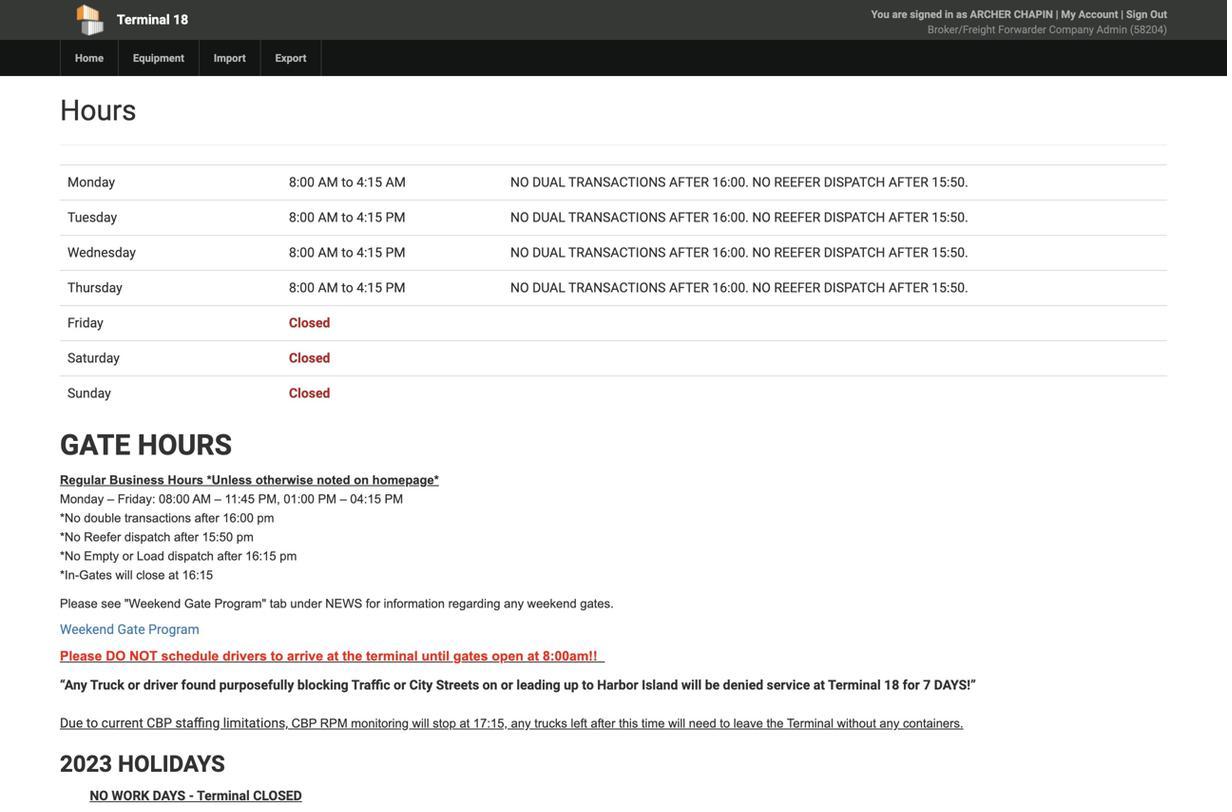 Task type: vqa. For each thing, say whether or not it's contained in the screenshot.
Saturday
yes



Task type: describe. For each thing, give the bounding box(es) containing it.
in
[[945, 8, 954, 20]]

please for please do not schedule drivers to arrive at the terminal until gates open at 8:00am!!
[[60, 649, 102, 663]]

8:00 for tuesday
[[289, 210, 315, 225]]

8:00 am to 4:15 pm for wednesday
[[289, 245, 406, 260]]

days!"
[[934, 677, 976, 693]]

reefer for monday
[[774, 174, 821, 190]]

1 horizontal spatial gate
[[184, 596, 211, 611]]

0 vertical spatial 18
[[173, 12, 188, 28]]

account
[[1079, 8, 1118, 20]]

3 *no from the top
[[60, 549, 80, 563]]

friday:
[[118, 492, 155, 506]]

15:50. for wednesday
[[932, 245, 968, 260]]

equipment
[[133, 52, 184, 64]]

double
[[84, 511, 121, 525]]

0 horizontal spatial cbp
[[147, 715, 172, 731]]

am for monday
[[318, 174, 338, 190]]

reefer
[[84, 530, 121, 544]]

hours
[[138, 428, 232, 462]]

close
[[136, 568, 165, 582]]

1 vertical spatial gate
[[117, 622, 145, 637]]

please do not schedule drivers to arrive at the terminal until gates open at 8:00am!!
[[60, 649, 605, 663]]

please see "weekend gate program" tab under news for information regarding any weekend gates.
[[60, 596, 614, 611]]

16:00
[[223, 511, 254, 525]]

closed for sunday
[[289, 385, 330, 401]]

up
[[564, 677, 579, 693]]

news
[[325, 596, 362, 611]]

at right arrive
[[327, 649, 339, 663]]

business
[[109, 473, 164, 487]]

hours inside regular business hours *unless otherwise noted on homepage* monday – friday: 08:00 am – 11:45 pm, 01:00 pm – 04:15 pm *no double transactions after 16:00 pm *no reefer dispatch after 15:50 pm *no empty or load dispatch after 16:15 pm *in-gates will close at 16:15
[[168, 473, 203, 487]]

open
[[492, 649, 524, 663]]

am inside regular business hours *unless otherwise noted on homepage* monday – friday: 08:00 am – 11:45 pm, 01:00 pm – 04:15 pm *no double transactions after 16:00 pm *no reefer dispatch after 15:50 pm *no empty or load dispatch after 16:15 pm *in-gates will close at 16:15
[[192, 492, 211, 506]]

8:00 am to 4:15 pm for thursday
[[289, 280, 406, 296]]

please for please see "weekend gate program" tab under news for information regarding any weekend gates.
[[60, 596, 98, 611]]

or left the city
[[394, 677, 406, 693]]

you
[[871, 8, 890, 20]]

15:50. for thursday
[[932, 280, 968, 296]]

terminal right -
[[197, 788, 250, 804]]

0 vertical spatial monday
[[67, 174, 115, 190]]

empty
[[84, 549, 119, 563]]

streets
[[436, 677, 479, 693]]

purposefully
[[219, 677, 294, 693]]

information
[[384, 596, 445, 611]]

04:15
[[350, 492, 381, 506]]

dual for tuesday
[[532, 210, 565, 225]]

blocking
[[297, 677, 349, 693]]

am for thursday
[[318, 280, 338, 296]]

16:00. for tuesday
[[712, 210, 749, 225]]

or down "open"
[[501, 677, 513, 693]]

dispatch for tuesday
[[824, 210, 885, 225]]

program
[[148, 622, 199, 637]]

holidays
[[118, 750, 225, 777]]

dual for monday
[[532, 174, 565, 190]]

at right service
[[813, 677, 825, 693]]

1 vertical spatial 18
[[884, 677, 900, 693]]

1 vertical spatial 16:15
[[182, 568, 213, 582]]

any right without
[[880, 716, 900, 730]]

terminal
[[366, 649, 418, 663]]

company
[[1049, 23, 1094, 36]]

denied
[[723, 677, 763, 693]]

16:00. for monday
[[712, 174, 749, 190]]

not
[[129, 649, 158, 663]]

time
[[642, 716, 665, 730]]

1 horizontal spatial pm
[[257, 511, 274, 525]]

15:50. for monday
[[932, 174, 968, 190]]

8:00 for thursday
[[289, 280, 315, 296]]

as
[[956, 8, 967, 20]]

after up 15:50
[[195, 511, 219, 525]]

will right time
[[668, 716, 686, 730]]

pm for wednesday
[[386, 245, 406, 260]]

dispatch for wednesday
[[824, 245, 885, 260]]

containers.
[[903, 716, 964, 730]]

7
[[923, 677, 931, 693]]

import
[[214, 52, 246, 64]]

pm,
[[258, 492, 280, 506]]

drivers
[[223, 649, 267, 663]]

staffing
[[175, 715, 220, 731]]

any left trucks
[[511, 716, 531, 730]]

dispatch for monday
[[824, 174, 885, 190]]

terminal up equipment link
[[117, 12, 170, 28]]

the inside due to current cbp staffing limitations, cbp rpm monitoring will stop at 17:15, any trucks left after this time will need to leave the terminal without any containers.
[[767, 716, 784, 730]]

after down 15:50
[[217, 549, 242, 563]]

noted
[[317, 473, 350, 487]]

otherwise
[[256, 473, 313, 487]]

4:15 for monday
[[357, 174, 382, 190]]

1 – from the left
[[107, 492, 114, 506]]

gate
[[60, 428, 131, 462]]

monitoring
[[351, 716, 409, 730]]

"weekend
[[124, 596, 181, 611]]

home
[[75, 52, 104, 64]]

arrive
[[287, 649, 323, 663]]

will left be
[[681, 677, 702, 693]]

chapin
[[1014, 8, 1053, 20]]

saturday
[[67, 350, 120, 366]]

dual for thursday
[[532, 280, 565, 296]]

until
[[422, 649, 450, 663]]

leave
[[734, 716, 763, 730]]

harbor
[[597, 677, 638, 693]]

transactions for monday
[[568, 174, 666, 190]]

4:15 for wednesday
[[357, 245, 382, 260]]

out
[[1150, 8, 1167, 20]]

2 – from the left
[[214, 492, 221, 506]]

weekend
[[60, 622, 114, 637]]

closed for saturday
[[289, 350, 330, 366]]

my account link
[[1061, 8, 1118, 20]]

program"
[[214, 596, 266, 611]]

export link
[[260, 40, 321, 76]]

without
[[837, 716, 876, 730]]

broker/freight
[[928, 23, 996, 36]]

transactions for tuesday
[[568, 210, 666, 225]]

schedule
[[161, 649, 219, 663]]

truck
[[90, 677, 124, 693]]

export
[[275, 52, 306, 64]]

no dual transactions after 16:00.  no reefer dispatch after 15:50. for monday
[[510, 174, 968, 190]]

regular business hours *unless otherwise noted on homepage* monday – friday: 08:00 am – 11:45 pm, 01:00 pm – 04:15 pm *no double transactions after 16:00 pm *no reefer dispatch after 15:50 pm *no empty or load dispatch after 16:15 pm *in-gates will close at 16:15
[[60, 473, 439, 582]]

to inside due to current cbp staffing limitations, cbp rpm monitoring will stop at 17:15, any trucks left after this time will need to leave the terminal without any containers.
[[720, 716, 730, 730]]

service
[[767, 677, 810, 693]]

island
[[642, 677, 678, 693]]

"any
[[60, 677, 87, 693]]

sign out link
[[1126, 8, 1167, 20]]

on inside regular business hours *unless otherwise noted on homepage* monday – friday: 08:00 am – 11:45 pm, 01:00 pm – 04:15 pm *no double transactions after 16:00 pm *no reefer dispatch after 15:50 pm *no empty or load dispatch after 16:15 pm *in-gates will close at 16:15
[[354, 473, 369, 487]]

wednesday
[[67, 245, 136, 260]]



Task type: locate. For each thing, give the bounding box(es) containing it.
8:00 am to 4:15 pm for tuesday
[[289, 210, 406, 225]]

1 vertical spatial closed
[[289, 350, 330, 366]]

load
[[137, 549, 164, 563]]

16:15 down 15:50
[[182, 568, 213, 582]]

0 vertical spatial 16:15
[[245, 549, 276, 563]]

monday inside regular business hours *unless otherwise noted on homepage* monday – friday: 08:00 am – 11:45 pm, 01:00 pm – 04:15 pm *no double transactions after 16:00 pm *no reefer dispatch after 15:50 pm *no empty or load dispatch after 16:15 pm *in-gates will close at 16:15
[[60, 492, 104, 506]]

4 transactions from the top
[[568, 280, 666, 296]]

this
[[619, 716, 638, 730]]

1 horizontal spatial 16:15
[[245, 549, 276, 563]]

2 15:50. from the top
[[932, 210, 968, 225]]

hours down the home
[[60, 94, 137, 127]]

4 reefer from the top
[[774, 280, 821, 296]]

2 vertical spatial *no
[[60, 549, 80, 563]]

terminal inside due to current cbp staffing limitations, cbp rpm monitoring will stop at 17:15, any trucks left after this time will need to leave the terminal without any containers.
[[787, 716, 834, 730]]

18 left 7
[[884, 677, 900, 693]]

no dual transactions after 16:00.  no reefer dispatch after 15:50. for tuesday
[[510, 210, 968, 225]]

0 vertical spatial pm
[[257, 511, 274, 525]]

cbp left rpm
[[292, 716, 317, 730]]

pm
[[386, 210, 406, 225], [386, 245, 406, 260], [386, 280, 406, 296], [318, 492, 336, 506], [385, 492, 403, 506]]

cbp right current
[[147, 715, 172, 731]]

0 horizontal spatial the
[[342, 649, 362, 663]]

0 vertical spatial hours
[[60, 94, 137, 127]]

dispatch up load
[[124, 530, 170, 544]]

3 – from the left
[[340, 492, 347, 506]]

– down 'noted' at the bottom left of the page
[[340, 492, 347, 506]]

1 horizontal spatial for
[[903, 677, 920, 693]]

0 vertical spatial for
[[366, 596, 380, 611]]

– left 11:45
[[214, 492, 221, 506]]

transactions for wednesday
[[568, 245, 666, 260]]

2 transactions from the top
[[568, 210, 666, 225]]

at right close in the bottom of the page
[[168, 568, 179, 582]]

0 horizontal spatial pm
[[236, 530, 254, 544]]

0 vertical spatial please
[[60, 596, 98, 611]]

closed
[[253, 788, 302, 804]]

days
[[153, 788, 185, 804]]

will inside regular business hours *unless otherwise noted on homepage* monday – friday: 08:00 am – 11:45 pm, 01:00 pm – 04:15 pm *no double transactions after 16:00 pm *no reefer dispatch after 15:50 pm *no empty or load dispatch after 16:15 pm *in-gates will close at 16:15
[[116, 568, 133, 582]]

*no up *in-
[[60, 549, 80, 563]]

thursday
[[67, 280, 122, 296]]

limitations,
[[223, 715, 288, 731]]

see
[[101, 596, 121, 611]]

11:45
[[225, 492, 255, 506]]

1 horizontal spatial cbp
[[292, 716, 317, 730]]

gate hours
[[60, 428, 232, 462]]

reefer for thursday
[[774, 280, 821, 296]]

on
[[354, 473, 369, 487], [483, 677, 498, 693]]

transactions
[[124, 511, 191, 525]]

the up the traffic
[[342, 649, 362, 663]]

0 horizontal spatial gate
[[117, 622, 145, 637]]

on right the streets
[[483, 677, 498, 693]]

2 dispatch from the top
[[824, 210, 885, 225]]

1 no dual transactions after 16:00.  no reefer dispatch after 15:50. from the top
[[510, 174, 968, 190]]

4 15:50. from the top
[[932, 280, 968, 296]]

1 horizontal spatial hours
[[168, 473, 203, 487]]

3 transactions from the top
[[568, 245, 666, 260]]

pm for thursday
[[386, 280, 406, 296]]

equipment link
[[118, 40, 199, 76]]

due to current cbp staffing limitations, cbp rpm monitoring will stop at 17:15, any trucks left after this time will need to leave the terminal without any containers.
[[60, 715, 964, 731]]

the
[[342, 649, 362, 663], [767, 716, 784, 730]]

after inside due to current cbp staffing limitations, cbp rpm monitoring will stop at 17:15, any trucks left after this time will need to leave the terminal without any containers.
[[591, 716, 615, 730]]

2 reefer from the top
[[774, 210, 821, 225]]

2 vertical spatial 8:00 am to 4:15 pm
[[289, 280, 406, 296]]

8:00 am to 4:15 am
[[289, 174, 406, 190]]

am for wednesday
[[318, 245, 338, 260]]

any left weekend
[[504, 596, 524, 611]]

on up 04:15
[[354, 473, 369, 487]]

tab
[[270, 596, 287, 611]]

0 vertical spatial dispatch
[[124, 530, 170, 544]]

2 no dual transactions after 16:00.  no reefer dispatch after 15:50. from the top
[[510, 210, 968, 225]]

at inside regular business hours *unless otherwise noted on homepage* monday – friday: 08:00 am – 11:45 pm, 01:00 pm – 04:15 pm *no double transactions after 16:00 pm *no reefer dispatch after 15:50 pm *no empty or load dispatch after 16:15 pm *in-gates will close at 16:15
[[168, 568, 179, 582]]

15:50.
[[932, 174, 968, 190], [932, 210, 968, 225], [932, 245, 968, 260], [932, 280, 968, 296]]

4 4:15 from the top
[[357, 280, 382, 296]]

terminal 18 link
[[60, 0, 505, 40]]

0 vertical spatial gate
[[184, 596, 211, 611]]

at inside due to current cbp staffing limitations, cbp rpm monitoring will stop at 17:15, any trucks left after this time will need to leave the terminal without any containers.
[[460, 716, 470, 730]]

1 vertical spatial hours
[[168, 473, 203, 487]]

1 horizontal spatial |
[[1121, 8, 1124, 20]]

*in-
[[60, 568, 79, 582]]

signed
[[910, 8, 942, 20]]

1 closed from the top
[[289, 315, 330, 331]]

1 vertical spatial 8:00 am to 4:15 pm
[[289, 245, 406, 260]]

terminal down service
[[787, 716, 834, 730]]

am for tuesday
[[318, 210, 338, 225]]

(58204)
[[1130, 23, 1167, 36]]

admin
[[1097, 23, 1127, 36]]

reefer for tuesday
[[774, 210, 821, 225]]

3 8:00 from the top
[[289, 245, 315, 260]]

3 dispatch from the top
[[824, 245, 885, 260]]

pm down 16:00
[[236, 530, 254, 544]]

4 8:00 from the top
[[289, 280, 315, 296]]

2 dual from the top
[[532, 210, 565, 225]]

or inside regular business hours *unless otherwise noted on homepage* monday – friday: 08:00 am – 11:45 pm, 01:00 pm – 04:15 pm *no double transactions after 16:00 pm *no reefer dispatch after 15:50 pm *no empty or load dispatch after 16:15 pm *in-gates will close at 16:15
[[122, 549, 133, 563]]

0 vertical spatial 8:00 am to 4:15 pm
[[289, 210, 406, 225]]

3 16:00. from the top
[[712, 245, 749, 260]]

pm for tuesday
[[386, 210, 406, 225]]

4 16:00. from the top
[[712, 280, 749, 296]]

8:00 for wednesday
[[289, 245, 315, 260]]

18
[[173, 12, 188, 28], [884, 677, 900, 693]]

pm down pm,
[[257, 511, 274, 525]]

0 horizontal spatial on
[[354, 473, 369, 487]]

at right stop
[[460, 716, 470, 730]]

2 *no from the top
[[60, 530, 80, 544]]

work
[[112, 788, 149, 804]]

will
[[116, 568, 133, 582], [681, 677, 702, 693], [412, 716, 429, 730], [668, 716, 686, 730]]

08:00
[[159, 492, 190, 506]]

1 | from the left
[[1056, 8, 1059, 20]]

2023
[[60, 750, 112, 777]]

stop
[[433, 716, 456, 730]]

import link
[[199, 40, 260, 76]]

2 16:00. from the top
[[712, 210, 749, 225]]

gate up program at the left of page
[[184, 596, 211, 611]]

2 horizontal spatial pm
[[280, 549, 297, 563]]

will left stop
[[412, 716, 429, 730]]

3 4:15 from the top
[[357, 245, 382, 260]]

1 dispatch from the top
[[824, 174, 885, 190]]

1 4:15 from the top
[[357, 174, 382, 190]]

dispatch down 15:50
[[168, 549, 214, 563]]

no dual transactions after 16:00.  no reefer dispatch after 15:50. for wednesday
[[510, 245, 968, 260]]

gates
[[453, 649, 488, 663]]

no dual transactions after 16:00.  no reefer dispatch after 15:50. for thursday
[[510, 280, 968, 296]]

friday
[[67, 315, 103, 331]]

after left 15:50
[[174, 530, 199, 544]]

the right leave
[[767, 716, 784, 730]]

*no left double
[[60, 511, 80, 525]]

4 dual from the top
[[532, 280, 565, 296]]

gates.
[[580, 596, 614, 611]]

gates
[[79, 568, 112, 582]]

01:00
[[284, 492, 315, 506]]

1 vertical spatial dispatch
[[168, 549, 214, 563]]

or
[[122, 549, 133, 563], [128, 677, 140, 693], [394, 677, 406, 693], [501, 677, 513, 693]]

0 horizontal spatial 18
[[173, 12, 188, 28]]

3 15:50. from the top
[[932, 245, 968, 260]]

my
[[1061, 8, 1076, 20]]

2023 holidays
[[60, 750, 225, 777]]

18 up equipment
[[173, 12, 188, 28]]

at
[[168, 568, 179, 582], [327, 649, 339, 663], [527, 649, 539, 663], [813, 677, 825, 693], [460, 716, 470, 730]]

cbp inside due to current cbp staffing limitations, cbp rpm monitoring will stop at 17:15, any trucks left after this time will need to leave the terminal without any containers.
[[292, 716, 317, 730]]

am
[[318, 174, 338, 190], [386, 174, 406, 190], [318, 210, 338, 225], [318, 245, 338, 260], [318, 280, 338, 296], [192, 492, 211, 506]]

3 8:00 am to 4:15 pm from the top
[[289, 280, 406, 296]]

after right left
[[591, 716, 615, 730]]

1 please from the top
[[60, 596, 98, 611]]

1 8:00 from the top
[[289, 174, 315, 190]]

transactions for thursday
[[568, 280, 666, 296]]

0 horizontal spatial 16:15
[[182, 568, 213, 582]]

or right truck at left bottom
[[128, 677, 140, 693]]

please up weekend at bottom
[[60, 596, 98, 611]]

3 no dual transactions after 16:00.  no reefer dispatch after 15:50. from the top
[[510, 245, 968, 260]]

for right the "news"
[[366, 596, 380, 611]]

driver
[[143, 677, 178, 693]]

8:00 for monday
[[289, 174, 315, 190]]

dispatch
[[124, 530, 170, 544], [168, 549, 214, 563]]

closed for friday
[[289, 315, 330, 331]]

pm up tab
[[280, 549, 297, 563]]

1 vertical spatial monday
[[60, 492, 104, 506]]

dual
[[532, 174, 565, 190], [532, 210, 565, 225], [532, 245, 565, 260], [532, 280, 565, 296]]

2 vertical spatial closed
[[289, 385, 330, 401]]

dispatch
[[824, 174, 885, 190], [824, 210, 885, 225], [824, 245, 885, 260], [824, 280, 885, 296]]

15:50. for tuesday
[[932, 210, 968, 225]]

please
[[60, 596, 98, 611], [60, 649, 102, 663]]

weekend gate program
[[60, 622, 199, 637]]

2 closed from the top
[[289, 350, 330, 366]]

homepage*
[[372, 473, 439, 487]]

*unless
[[207, 473, 252, 487]]

0 vertical spatial *no
[[60, 511, 80, 525]]

4 dispatch from the top
[[824, 280, 885, 296]]

gate up "not"
[[117, 622, 145, 637]]

1 vertical spatial the
[[767, 716, 784, 730]]

–
[[107, 492, 114, 506], [214, 492, 221, 506], [340, 492, 347, 506]]

dispatch for thursday
[[824, 280, 885, 296]]

trucks
[[534, 716, 567, 730]]

2 | from the left
[[1121, 8, 1124, 20]]

1 vertical spatial please
[[60, 649, 102, 663]]

1 *no from the top
[[60, 511, 80, 525]]

left
[[571, 716, 587, 730]]

0 horizontal spatial hours
[[60, 94, 137, 127]]

2 4:15 from the top
[[357, 210, 382, 225]]

at right "open"
[[527, 649, 539, 663]]

– up double
[[107, 492, 114, 506]]

15:50
[[202, 530, 233, 544]]

or left load
[[122, 549, 133, 563]]

terminal
[[117, 12, 170, 28], [828, 677, 881, 693], [787, 716, 834, 730], [197, 788, 250, 804]]

*no left reefer
[[60, 530, 80, 544]]

16:00. for thursday
[[712, 280, 749, 296]]

4 no dual transactions after 16:00.  no reefer dispatch after 15:50. from the top
[[510, 280, 968, 296]]

monday
[[67, 174, 115, 190], [60, 492, 104, 506]]

1 horizontal spatial –
[[214, 492, 221, 506]]

1 vertical spatial on
[[483, 677, 498, 693]]

1 vertical spatial *no
[[60, 530, 80, 544]]

1 horizontal spatial on
[[483, 677, 498, 693]]

will left close in the bottom of the page
[[116, 568, 133, 582]]

3 dual from the top
[[532, 245, 565, 260]]

2 8:00 from the top
[[289, 210, 315, 225]]

you are signed in as archer chapin | my account | sign out broker/freight forwarder company admin (58204)
[[871, 8, 1167, 36]]

16:00. for wednesday
[[712, 245, 749, 260]]

1 dual from the top
[[532, 174, 565, 190]]

1 horizontal spatial 18
[[884, 677, 900, 693]]

0 horizontal spatial –
[[107, 492, 114, 506]]

be
[[705, 677, 720, 693]]

| left sign
[[1121, 8, 1124, 20]]

2 vertical spatial pm
[[280, 549, 297, 563]]

regular
[[60, 473, 106, 487]]

0 horizontal spatial |
[[1056, 8, 1059, 20]]

for left 7
[[903, 677, 920, 693]]

0 vertical spatial on
[[354, 473, 369, 487]]

for
[[366, 596, 380, 611], [903, 677, 920, 693]]

| left my
[[1056, 8, 1059, 20]]

sunday
[[67, 385, 111, 401]]

|
[[1056, 8, 1059, 20], [1121, 8, 1124, 20]]

under
[[290, 596, 322, 611]]

1 15:50. from the top
[[932, 174, 968, 190]]

0 vertical spatial closed
[[289, 315, 330, 331]]

need
[[689, 716, 716, 730]]

16:00.
[[712, 174, 749, 190], [712, 210, 749, 225], [712, 245, 749, 260], [712, 280, 749, 296]]

dual for wednesday
[[532, 245, 565, 260]]

monday up tuesday
[[67, 174, 115, 190]]

rpm
[[320, 716, 348, 730]]

due
[[60, 715, 83, 731]]

0 horizontal spatial for
[[366, 596, 380, 611]]

no work days - terminal closed
[[90, 788, 302, 804]]

1 transactions from the top
[[568, 174, 666, 190]]

reefer for wednesday
[[774, 245, 821, 260]]

monday down regular at bottom left
[[60, 492, 104, 506]]

1 horizontal spatial the
[[767, 716, 784, 730]]

traffic
[[351, 677, 390, 693]]

0 vertical spatial the
[[342, 649, 362, 663]]

2 please from the top
[[60, 649, 102, 663]]

17:15,
[[473, 716, 508, 730]]

archer
[[970, 8, 1011, 20]]

1 vertical spatial pm
[[236, 530, 254, 544]]

3 closed from the top
[[289, 385, 330, 401]]

weekend
[[527, 596, 577, 611]]

16:15 down 16:00
[[245, 549, 276, 563]]

2 8:00 am to 4:15 pm from the top
[[289, 245, 406, 260]]

1 vertical spatial for
[[903, 677, 920, 693]]

1 reefer from the top
[[774, 174, 821, 190]]

1 16:00. from the top
[[712, 174, 749, 190]]

no dual transactions after 16:00.  no reefer dispatch after 15:50.
[[510, 174, 968, 190], [510, 210, 968, 225], [510, 245, 968, 260], [510, 280, 968, 296]]

any
[[504, 596, 524, 611], [511, 716, 531, 730], [880, 716, 900, 730]]

current
[[101, 715, 143, 731]]

1 8:00 am to 4:15 pm from the top
[[289, 210, 406, 225]]

4:15 for tuesday
[[357, 210, 382, 225]]

3 reefer from the top
[[774, 245, 821, 260]]

hours up 08:00 on the left of the page
[[168, 473, 203, 487]]

please down weekend at bottom
[[60, 649, 102, 663]]

terminal up without
[[828, 677, 881, 693]]

sign
[[1126, 8, 1148, 20]]

4:15 for thursday
[[357, 280, 382, 296]]

2 horizontal spatial –
[[340, 492, 347, 506]]



